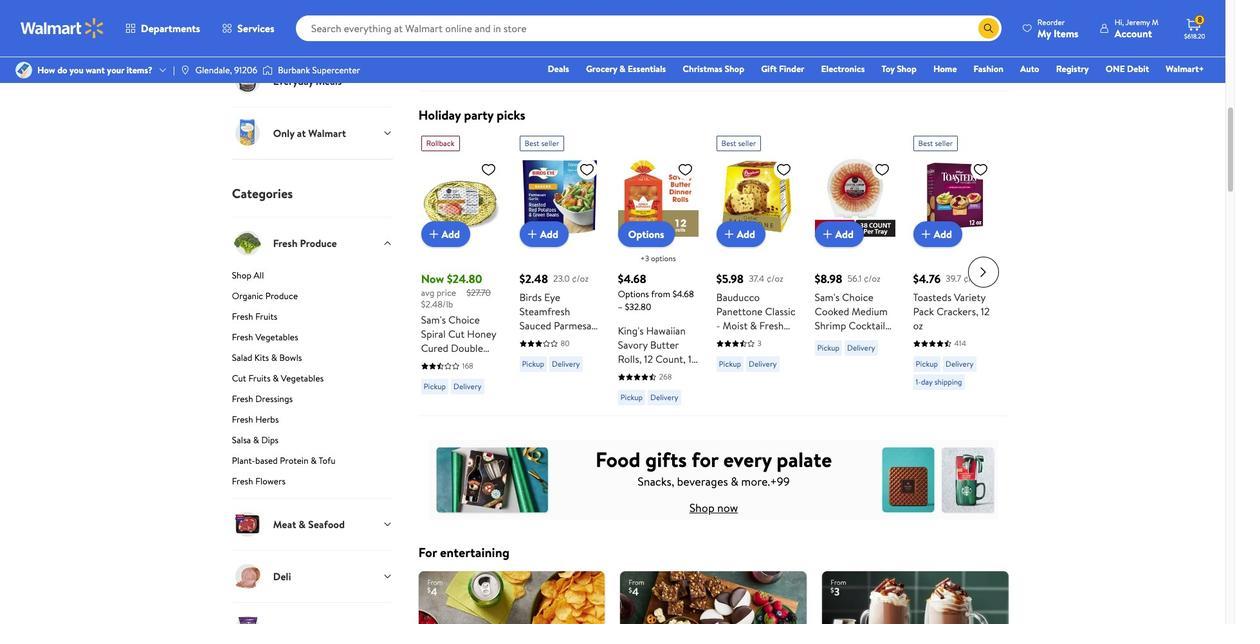 Task type: describe. For each thing, give the bounding box(es) containing it.
everyday meals
[[273, 74, 342, 88]]

delivery down 80
[[552, 359, 580, 370]]

fresh for fresh dressings
[[232, 393, 253, 406]]

0 vertical spatial $4.68
[[618, 271, 647, 287]]

$4.76
[[914, 271, 941, 287]]

peppermint
[[421, 6, 473, 20]]

Search search field
[[296, 15, 1002, 41]]

- inside sam's choice spiral cut honey cured double glaze ham, 8 - 14.6 lb
[[482, 355, 486, 370]]

next slide for product carousel list image
[[968, 257, 999, 288]]

now
[[718, 500, 738, 516]]

items
[[1054, 26, 1079, 40]]

organic produce
[[232, 290, 300, 303]]

|
[[173, 64, 175, 77]]

everyday
[[273, 74, 314, 88]]

product group containing $8.98
[[815, 131, 896, 411]]

fashion link
[[968, 62, 1010, 76]]

salad kits & bowls
[[232, 352, 304, 364]]

& right with
[[740, 390, 747, 404]]

toasteds variety pack crackers, 12 oz image
[[914, 157, 994, 237]]

cake
[[717, 347, 739, 361]]

delivery up home link
[[946, 49, 974, 60]]

add to cart image for rollback
[[426, 227, 442, 242]]

want
[[86, 64, 105, 77]]

3 list item from the left
[[815, 572, 1017, 624]]

meat
[[273, 517, 296, 532]]

¢/oz for $8.98
[[864, 272, 881, 285]]

1 horizontal spatial shipping
[[738, 67, 766, 78]]

cured
[[421, 341, 449, 355]]

plant-based protein & tofu link
[[232, 455, 393, 473]]

now
[[421, 271, 444, 287]]

add for second add to cart icon from left
[[836, 227, 854, 241]]

sam's choice spiral cut honey cured double glaze ham, 8 - 14.6 lb
[[421, 313, 496, 384]]

39.7
[[946, 272, 962, 285]]

steamfresh
[[520, 305, 570, 319]]

choice inside sam's choice spiral cut honey cured double glaze ham, 8 - 14.6 lb
[[449, 313, 480, 327]]

fresh fruits
[[232, 310, 280, 323]]

oz inside $2.48 23.0 ¢/oz birds eye steamfresh sauced parmesan garlic roasted red potatoes and green beans, frozen vegetables, 10.8 oz bag (frozen)
[[520, 404, 530, 418]]

add button for the bauducco panettone classic - moist & fresh fruit holiday cake - traditional italian recipe with candied fruit & raisins- 16oz image
[[717, 222, 766, 247]]

add button for the birds eye steamfresh sauced parmesan garlic roasted red potatoes and green beans, frozen vegetables, 10.8 oz bag (frozen) image
[[520, 222, 569, 247]]

beans,
[[550, 361, 579, 375]]

2 list item from the left
[[613, 572, 815, 624]]

add to cart image for delivery
[[722, 227, 737, 242]]

frozen
[[520, 375, 550, 390]]

candied
[[740, 375, 777, 390]]

add button for sam's choice spiral cut honey cured double glaze ham, 8 - 14.6 lb image
[[421, 222, 470, 247]]

8 inside 8 $618.20
[[1198, 14, 1203, 25]]

all for first shop all link
[[254, 32, 264, 45]]

sam's inside $8.98 56.1 ¢/oz sam's choice cooked medium shrimp cocktail ring with sauce, 16 oz
[[815, 290, 840, 305]]

product group containing $4.76
[[914, 131, 994, 411]]

best seller for $5.98
[[722, 138, 756, 149]]

deals
[[548, 62, 569, 75]]

$24.80
[[447, 271, 482, 287]]

fresh inside $5.98 37.4 ¢/oz bauducco panettone classic - moist & fresh fruit holiday cake - traditional italian recipe with candied fruit & raisins- 16oz
[[760, 319, 784, 333]]

$8.98 56.1 ¢/oz sam's choice cooked medium shrimp cocktail ring with sauce, 16 oz
[[815, 271, 888, 361]]

home link
[[928, 62, 963, 76]]

from
[[651, 288, 671, 301]]

parmesan
[[554, 319, 597, 333]]

fresh produce
[[273, 236, 337, 250]]

add to favorites list, sam's choice cooked medium shrimp cocktail ring with sauce, 16 oz image
[[875, 162, 890, 178]]

picks
[[497, 106, 526, 124]]

gift finder
[[761, 62, 805, 75]]

for
[[419, 544, 437, 561]]

panettone
[[717, 305, 763, 319]]

potatoes
[[540, 347, 579, 361]]

shop for first shop all link
[[232, 32, 252, 45]]

produce for fresh produce
[[300, 236, 337, 250]]

items?
[[127, 64, 153, 77]]

sam's inside sam's choice spiral cut honey cured double glaze ham, 8 - 14.6 lb
[[421, 313, 446, 327]]

plant-based protein & tofu
[[232, 455, 336, 467]]

christmas shop
[[683, 62, 745, 75]]

best seller for $2.48
[[525, 138, 559, 149]]

$5.98 37.4 ¢/oz bauducco panettone classic - moist & fresh fruit holiday cake - traditional italian recipe with candied fruit & raisins- 16oz
[[717, 271, 796, 418]]

burbank
[[278, 64, 310, 77]]

168
[[462, 361, 474, 372]]

meals
[[316, 74, 342, 88]]

registry link
[[1051, 62, 1095, 76]]

gift finder link
[[756, 62, 811, 76]]

add to favorites list, king's hawaiian savory butter rolls, 12 count, 12 oz image
[[678, 162, 693, 178]]

recipe
[[746, 361, 776, 375]]

delivery down the cocktail at right bottom
[[848, 343, 876, 354]]

auto
[[1021, 62, 1040, 75]]

fresh dressings link
[[232, 393, 393, 411]]

Walmart Site-Wide search field
[[296, 15, 1002, 41]]

produce for organic produce
[[265, 290, 298, 303]]

¢/oz for $2.48
[[572, 272, 589, 285]]

seller for $2.48
[[542, 138, 559, 149]]

cut fruits & vegetables
[[232, 372, 326, 385]]

(frozen)
[[551, 404, 588, 418]]

add to cart image for 414
[[919, 227, 934, 242]]

pickup down the glaze
[[424, 381, 446, 392]]

1 shop all link from the top
[[232, 32, 393, 55]]

delivery up essentials
[[651, 49, 679, 60]]

bag
[[532, 404, 549, 418]]

$32.80
[[625, 301, 652, 314]]

protein
[[280, 455, 309, 467]]

& inside dropdown button
[[299, 517, 306, 532]]

$8.98
[[815, 271, 843, 287]]

spiral
[[421, 327, 446, 341]]

one debit link
[[1100, 62, 1155, 76]]

3 best from the left
[[919, 138, 934, 149]]

tofu
[[319, 455, 336, 467]]

all for 1st shop all link from the bottom
[[254, 269, 264, 282]]

1 horizontal spatial 1-
[[916, 377, 922, 388]]

pickup up grocery & essentials
[[621, 49, 643, 60]]

king's hawaiian savory butter rolls, 12 count, 12 oz image
[[618, 157, 699, 237]]

services button
[[211, 13, 286, 44]]

shrimp
[[815, 319, 847, 333]]

2 horizontal spatial -
[[741, 347, 745, 361]]

16oz
[[717, 404, 736, 418]]

 image for glendale, 91206
[[180, 65, 190, 75]]

fresh flowers
[[232, 475, 286, 488]]

glaze
[[421, 355, 446, 370]]

1 vertical spatial cut
[[232, 372, 246, 385]]

add to favorites list, birds eye steamfresh sauced parmesan garlic roasted red potatoes and green beans, frozen vegetables, 10.8 oz bag (frozen) image
[[580, 162, 595, 178]]

fresh for fresh produce
[[273, 236, 298, 250]]

sauced
[[520, 319, 552, 333]]

add for add to cart icon corresponding to delivery
[[737, 227, 756, 241]]

essentials
[[628, 62, 666, 75]]

cut fruits & vegetables link
[[232, 372, 393, 390]]

fresh herbs link
[[232, 413, 393, 431]]

beverages
[[677, 474, 728, 490]]

delivery up gift
[[749, 49, 777, 60]]

fresh flowers link
[[232, 475, 393, 498]]

product group containing $5.98
[[717, 131, 797, 418]]

¢/oz for $5.98
[[767, 272, 784, 285]]

moist
[[723, 319, 748, 333]]

add to cart image for best seller
[[525, 227, 540, 242]]

account
[[1115, 26, 1153, 40]]

pickup up home link
[[916, 49, 938, 60]]

only at walmart
[[273, 126, 346, 140]]

3 seller from the left
[[935, 138, 953, 149]]

mocha
[[421, 20, 451, 35]]

honey
[[467, 327, 496, 341]]

2-day shipping
[[424, 44, 472, 55]]

fresh for fresh fruits
[[232, 310, 253, 323]]

& left tofu
[[311, 455, 317, 467]]

pickup up christmas shop link
[[719, 49, 741, 60]]

only at walmart button
[[232, 107, 393, 159]]

& right moist
[[750, 319, 757, 333]]

choice inside $8.98 56.1 ¢/oz sam's choice cooked medium shrimp cocktail ring with sauce, 16 oz
[[842, 290, 874, 305]]

jeremy
[[1126, 16, 1151, 27]]

shop for shop now link
[[690, 500, 715, 516]]

one debit
[[1106, 62, 1150, 75]]

8 inside sam's choice spiral cut honey cured double glaze ham, 8 - 14.6 lb
[[474, 355, 480, 370]]

deli button
[[232, 550, 393, 603]]

best for $5.98
[[722, 138, 737, 149]]

bauducco panettone classic - moist & fresh fruit holiday cake - traditional italian recipe with candied fruit & raisins- 16oz image
[[717, 157, 797, 237]]

pickup up with
[[719, 359, 741, 370]]

departments
[[141, 21, 200, 35]]

sauce,
[[859, 333, 888, 347]]

1 list item from the left
[[411, 572, 613, 624]]

add for add to cart image associated with best seller
[[540, 227, 559, 241]]

fruits for cut
[[249, 372, 271, 385]]

grocery
[[586, 62, 618, 75]]

delivery up candied
[[749, 359, 777, 370]]

0 vertical spatial options
[[628, 227, 665, 242]]

pack
[[421, 49, 442, 63]]

everyday meals button
[[232, 55, 393, 107]]

oz inside king's hawaiian savory butter rolls, 12 count, 12 oz
[[618, 366, 628, 381]]

oz inside $4.76 39.7 ¢/oz toasteds variety pack crackers, 12 oz
[[914, 319, 923, 333]]

holiday party picks
[[419, 106, 526, 124]]



Task type: locate. For each thing, give the bounding box(es) containing it.
product group containing $2.48
[[520, 131, 600, 418]]

1 horizontal spatial choice
[[842, 290, 874, 305]]

list
[[411, 572, 1017, 624]]

seller up the bauducco panettone classic - moist & fresh fruit holiday cake - traditional italian recipe with candied fruit & raisins- 16oz image
[[738, 138, 756, 149]]

0 vertical spatial shop all link
[[232, 32, 393, 55]]

delivery down 268
[[651, 392, 679, 403]]

0 horizontal spatial day
[[431, 44, 442, 55]]

1 horizontal spatial day
[[725, 67, 736, 78]]

cocktail
[[849, 319, 886, 333]]

pickup up 'deals' link
[[522, 49, 544, 60]]

medium
[[852, 305, 888, 319]]

2 seller from the left
[[738, 138, 756, 149]]

0 horizontal spatial 1-
[[719, 67, 725, 78]]

2 add button from the left
[[520, 222, 569, 247]]

0 vertical spatial 8
[[1198, 14, 1203, 25]]

0 horizontal spatial cut
[[232, 372, 246, 385]]

0 vertical spatial fruit
[[717, 333, 738, 347]]

12 right crackers,
[[981, 305, 990, 319]]

options inside $4.68 options from $4.68 – $32.80
[[618, 288, 649, 301]]

& right "meat"
[[299, 517, 306, 532]]

product group
[[421, 0, 502, 86], [520, 0, 600, 86], [618, 0, 699, 86], [717, 0, 797, 86], [815, 0, 896, 86], [914, 0, 994, 86], [421, 131, 502, 411], [520, 131, 600, 418], [618, 131, 699, 411], [717, 131, 797, 418], [815, 131, 896, 411], [914, 131, 994, 411]]

christmas shop link
[[677, 62, 750, 76]]

¢/oz inside $5.98 37.4 ¢/oz bauducco panettone classic - moist & fresh fruit holiday cake - traditional italian recipe with candied fruit & raisins- 16oz
[[767, 272, 784, 285]]

0 vertical spatial holiday
[[419, 106, 461, 124]]

home
[[934, 62, 957, 75]]

add to favorites list, sam's choice spiral cut honey cured double glaze ham, 8 - 14.6 lb image
[[481, 162, 497, 178]]

1 add button from the left
[[421, 222, 470, 247]]

1 vertical spatial holiday
[[740, 333, 774, 347]]

salsa
[[232, 434, 251, 447]]

 image
[[15, 62, 32, 79], [263, 64, 273, 77], [180, 65, 190, 75]]

shop now link
[[690, 500, 738, 516]]

1 vertical spatial choice
[[449, 313, 480, 327]]

birds eye steamfresh sauced parmesan garlic roasted red potatoes and green beans, frozen vegetables, 10.8 oz bag (frozen) image
[[520, 157, 600, 237]]

seller up toasteds variety pack crackers, 12 oz image
[[935, 138, 953, 149]]

rolls,
[[618, 352, 642, 366]]

shop left now
[[690, 500, 715, 516]]

rollback
[[426, 138, 455, 149]]

fresh up salad
[[232, 331, 253, 344]]

king's hawaiian savory butter rolls, 12 count, 12 oz
[[618, 324, 697, 381]]

options left from
[[618, 288, 649, 301]]

roasted
[[549, 333, 585, 347]]

add to cart image up $2.48
[[525, 227, 540, 242]]

all up organic produce
[[254, 269, 264, 282]]

salad
[[232, 352, 252, 364]]

1 vertical spatial all
[[254, 269, 264, 282]]

$2.48 23.0 ¢/oz birds eye steamfresh sauced parmesan garlic roasted red potatoes and green beans, frozen vegetables, 10.8 oz bag (frozen)
[[520, 271, 598, 418]]

 image right 91206
[[263, 64, 273, 77]]

¢/oz inside $2.48 23.0 ¢/oz birds eye steamfresh sauced parmesan garlic roasted red potatoes and green beans, frozen vegetables, 10.8 oz bag (frozen)
[[572, 272, 589, 285]]

3 add button from the left
[[717, 222, 766, 247]]

1 horizontal spatial 8
[[1198, 14, 1203, 25]]

$2.48/lb
[[421, 298, 453, 311]]

0 horizontal spatial choice
[[449, 313, 480, 327]]

snacks image
[[232, 613, 263, 624]]

m
[[1152, 16, 1159, 27]]

toasteds
[[914, 290, 952, 305]]

fruit up italian
[[717, 333, 738, 347]]

8 up $618.20
[[1198, 14, 1203, 25]]

vegetables,
[[520, 390, 571, 404]]

1 vertical spatial 1-
[[916, 377, 922, 388]]

1 horizontal spatial produce
[[300, 236, 337, 250]]

1 vertical spatial fruit
[[717, 390, 738, 404]]

holiday inside $5.98 37.4 ¢/oz bauducco panettone classic - moist & fresh fruit holiday cake - traditional italian recipe with candied fruit & raisins- 16oz
[[740, 333, 774, 347]]

12 right count, at right bottom
[[688, 352, 697, 366]]

add up 39.7
[[934, 227, 953, 241]]

¢/oz for $4.76
[[964, 272, 981, 285]]

2 horizontal spatial best
[[919, 138, 934, 149]]

¢/oz inside $4.76 39.7 ¢/oz toasteds variety pack crackers, 12 oz
[[964, 272, 981, 285]]

 image for burbank supercenter
[[263, 64, 273, 77]]

best for $2.48
[[525, 138, 540, 149]]

pickup down pack
[[916, 359, 938, 370]]

1 horizontal spatial sam's
[[815, 290, 840, 305]]

shop for 1st shop all link from the bottom
[[232, 269, 252, 282]]

best seller down 'picks'
[[525, 138, 559, 149]]

shop all up 91206
[[232, 32, 264, 45]]

vegetables up salad kits & bowls at bottom left
[[255, 331, 298, 344]]

2 all from the top
[[254, 269, 264, 282]]

shop right christmas
[[725, 62, 745, 75]]

best up toasteds variety pack crackers, 12 oz image
[[919, 138, 934, 149]]

fresh vegetables
[[232, 331, 301, 344]]

3
[[758, 338, 762, 349]]

+3 options
[[641, 253, 676, 264]]

0 horizontal spatial -
[[482, 355, 486, 370]]

0 horizontal spatial seller
[[542, 138, 559, 149]]

glendale, 91206
[[196, 64, 257, 77]]

fruits up fresh vegetables on the bottom left of page
[[255, 310, 278, 323]]

delivery down 414
[[946, 359, 974, 370]]

0 vertical spatial choice
[[842, 290, 874, 305]]

4 ¢/oz from the left
[[964, 272, 981, 285]]

8 $618.20
[[1185, 14, 1206, 41]]

shop all for 1st shop all link from the bottom
[[232, 269, 264, 282]]

& inside "link"
[[253, 434, 259, 447]]

oz down toasteds
[[914, 319, 923, 333]]

0 horizontal spatial add to cart image
[[722, 227, 737, 242]]

sam's choice cooked medium shrimp cocktail ring with sauce, 16 oz image
[[815, 157, 896, 237]]

for entertaining
[[419, 544, 510, 561]]

finder
[[779, 62, 805, 75]]

2 vertical spatial day
[[922, 377, 933, 388]]

2 horizontal spatial shipping
[[935, 377, 963, 388]]

2 add to cart image from the left
[[820, 227, 836, 242]]

electronics link
[[816, 62, 871, 76]]

& up now
[[731, 474, 739, 490]]

fresh for fresh herbs
[[232, 413, 253, 426]]

1 vertical spatial 1-day shipping
[[916, 377, 963, 388]]

produce inside dropdown button
[[300, 236, 337, 250]]

fresh up 3
[[760, 319, 784, 333]]

sam's down $2.48/lb
[[421, 313, 446, 327]]

1 horizontal spatial holiday
[[740, 333, 774, 347]]

shop inside christmas shop link
[[725, 62, 745, 75]]

¢/oz
[[572, 272, 589, 285], [767, 272, 784, 285], [864, 272, 881, 285], [964, 272, 981, 285]]

dips
[[261, 434, 279, 447]]

8 right 168
[[474, 355, 480, 370]]

add to cart image
[[722, 227, 737, 242], [820, 227, 836, 242], [919, 227, 934, 242]]

add button up $4.76
[[914, 222, 963, 247]]

1 horizontal spatial  image
[[180, 65, 190, 75]]

& inside food gifts for every palate snacks, beverages & more.+99
[[731, 474, 739, 490]]

oz right 16
[[827, 347, 837, 361]]

0 vertical spatial shipping
[[444, 44, 472, 55]]

$5.98
[[717, 271, 744, 287]]

cut inside sam's choice spiral cut honey cured double glaze ham, 8 - 14.6 lb
[[448, 327, 465, 341]]

add button up $5.98
[[717, 222, 766, 247]]

1 horizontal spatial $4.68
[[673, 288, 694, 301]]

0 vertical spatial 1-
[[719, 67, 725, 78]]

meat & seafood
[[273, 517, 345, 532]]

organic produce link
[[232, 290, 393, 308]]

gifts
[[646, 445, 687, 474]]

pickup down rolls,
[[621, 392, 643, 403]]

0 vertical spatial produce
[[300, 236, 337, 250]]

fresh for fresh vegetables
[[232, 331, 253, 344]]

2 ¢/oz from the left
[[767, 272, 784, 285]]

fresh for fresh flowers
[[232, 475, 253, 488]]

& left dips
[[253, 434, 259, 447]]

my
[[1038, 26, 1052, 40]]

1 horizontal spatial best seller
[[722, 138, 756, 149]]

list item
[[411, 572, 613, 624], [613, 572, 815, 624], [815, 572, 1017, 624]]

ring
[[815, 333, 835, 347]]

0 vertical spatial day
[[431, 44, 442, 55]]

1 best seller from the left
[[525, 138, 559, 149]]

4 add from the left
[[836, 227, 854, 241]]

2-
[[424, 44, 431, 55]]

reorder my items
[[1038, 16, 1079, 40]]

 image right |
[[180, 65, 190, 75]]

10.8
[[574, 390, 591, 404]]

1 ¢/oz from the left
[[572, 272, 589, 285]]

1 horizontal spatial add to cart image
[[525, 227, 540, 242]]

choice down $27.70 $2.48/lb
[[449, 313, 480, 327]]

3 add to cart image from the left
[[919, 227, 934, 242]]

add up the $24.80 on the left top of page
[[442, 227, 460, 241]]

best seller up the bauducco panettone classic - moist & fresh fruit holiday cake - traditional italian recipe with candied fruit & raisins- 16oz image
[[722, 138, 756, 149]]

1 add to cart image from the left
[[722, 227, 737, 242]]

0 horizontal spatial 8
[[474, 355, 480, 370]]

1 vertical spatial produce
[[265, 290, 298, 303]]

vegetables
[[255, 331, 298, 344], [281, 372, 324, 385]]

0 horizontal spatial add to cart image
[[426, 227, 442, 242]]

4 add button from the left
[[815, 222, 864, 247]]

shop right the toy
[[897, 62, 917, 75]]

add up 23.0
[[540, 227, 559, 241]]

fruits down the kits
[[249, 372, 271, 385]]

add up 37.4
[[737, 227, 756, 241]]

fresh up salsa
[[232, 413, 253, 426]]

fresh up fresh herbs
[[232, 393, 253, 406]]

$4.68 down +3
[[618, 271, 647, 287]]

1 horizontal spatial add to cart image
[[820, 227, 836, 242]]

2 horizontal spatial seller
[[935, 138, 953, 149]]

1 horizontal spatial 1-day shipping
[[916, 377, 963, 388]]

options
[[651, 253, 676, 264]]

produce up the organic produce link
[[300, 236, 337, 250]]

2 fruit from the top
[[717, 390, 738, 404]]

3 add from the left
[[737, 227, 756, 241]]

1-
[[719, 67, 725, 78], [916, 377, 922, 388]]

1 horizontal spatial best
[[722, 138, 737, 149]]

¢/oz right 39.7
[[964, 272, 981, 285]]

delivery up electronics
[[848, 49, 876, 60]]

oz left bag
[[520, 404, 530, 418]]

add up 56.1
[[836, 227, 854, 241]]

& up 'dressings'
[[273, 372, 279, 385]]

holiday up rollback in the top left of the page
[[419, 106, 461, 124]]

shop up 91206
[[232, 32, 252, 45]]

0 horizontal spatial $4.68
[[618, 271, 647, 287]]

2 shop all link from the top
[[232, 269, 393, 287]]

3 ¢/oz from the left
[[864, 272, 881, 285]]

2 horizontal spatial day
[[922, 377, 933, 388]]

shop inside toy shop link
[[897, 62, 917, 75]]

1 add to cart image from the left
[[426, 227, 442, 242]]

pickup up frozen
[[522, 359, 544, 370]]

shipping
[[444, 44, 472, 55], [738, 67, 766, 78], [935, 377, 963, 388]]

meat & seafood button
[[232, 498, 393, 550]]

delivery down 168
[[454, 381, 482, 392]]

fruits
[[255, 310, 278, 323], [249, 372, 271, 385]]

1 best from the left
[[525, 138, 540, 149]]

0 vertical spatial all
[[254, 32, 264, 45]]

1 vertical spatial vegetables
[[281, 372, 324, 385]]

fresh down categories
[[273, 236, 298, 250]]

produce
[[300, 236, 337, 250], [265, 290, 298, 303]]

deli
[[273, 570, 291, 584]]

add button up "$8.98"
[[815, 222, 864, 247]]

walmart image
[[21, 18, 104, 39]]

add to favorites list, toasteds variety pack crackers, 12 oz image
[[973, 162, 989, 178]]

price
[[437, 287, 456, 299]]

oz down savory
[[618, 366, 628, 381]]

italian
[[717, 361, 743, 375]]

grocery & essentials
[[586, 62, 666, 75]]

$4.68 right from
[[673, 288, 694, 301]]

add to cart image up "$8.98"
[[820, 227, 836, 242]]

shop all
[[232, 32, 264, 45], [232, 269, 264, 282]]

1 add from the left
[[442, 227, 460, 241]]

cut down salad
[[232, 372, 246, 385]]

0 horizontal spatial produce
[[265, 290, 298, 303]]

¢/oz right 37.4
[[767, 272, 784, 285]]

pickup down shrimp
[[818, 343, 840, 354]]

2 shop all from the top
[[232, 269, 264, 282]]

1 horizontal spatial seller
[[738, 138, 756, 149]]

2 horizontal spatial  image
[[263, 64, 273, 77]]

glendale,
[[196, 64, 232, 77]]

hi, jeremy m account
[[1115, 16, 1159, 40]]

2 add to cart image from the left
[[525, 227, 540, 242]]

0 horizontal spatial best
[[525, 138, 540, 149]]

snacks, beverages & more make perfect presents. image
[[429, 440, 999, 520]]

12 inside starbucks peppermint mocha frappuccino, 12 pack 13.7oz
[[481, 35, 490, 49]]

seller up the birds eye steamfresh sauced parmesan garlic roasted red potatoes and green beans, frozen vegetables, 10.8 oz bag (frozen) image
[[542, 138, 559, 149]]

1 shop all from the top
[[232, 32, 264, 45]]

 image left how
[[15, 62, 32, 79]]

birds
[[520, 290, 542, 305]]

0 vertical spatial fruits
[[255, 310, 278, 323]]

grocery & essentials link
[[580, 62, 672, 76]]

add for add to cart image corresponding to rollback
[[442, 227, 460, 241]]

search icon image
[[984, 23, 994, 33]]

12 right rolls,
[[644, 352, 653, 366]]

fresh down plant-
[[232, 475, 253, 488]]

1 vertical spatial sam's
[[421, 313, 446, 327]]

37.4
[[749, 272, 765, 285]]

0 horizontal spatial  image
[[15, 62, 32, 79]]

garlic
[[520, 333, 546, 347]]

departments button
[[115, 13, 211, 44]]

add button for sam's choice cooked medium shrimp cocktail ring with sauce, 16 oz image
[[815, 222, 864, 247]]

green
[[520, 361, 547, 375]]

0 horizontal spatial 1-day shipping
[[719, 67, 766, 78]]

shop all up organic
[[232, 269, 264, 282]]

1 vertical spatial options
[[618, 288, 649, 301]]

with
[[838, 333, 857, 347]]

sam's choice spiral cut honey cured double glaze ham, 8 - 14.6 lb image
[[421, 157, 502, 237]]

0 vertical spatial sam's
[[815, 290, 840, 305]]

12 inside $4.76 39.7 ¢/oz toasteds variety pack crackers, 12 oz
[[981, 305, 990, 319]]

fresh down organic
[[232, 310, 253, 323]]

- right cake
[[741, 347, 745, 361]]

add to cart image
[[426, 227, 442, 242], [525, 227, 540, 242]]

1 fruit from the top
[[717, 333, 738, 347]]

0 vertical spatial 1-day shipping
[[719, 67, 766, 78]]

shop now
[[690, 500, 738, 516]]

¢/oz right 23.0
[[572, 272, 589, 285]]

oz
[[914, 319, 923, 333], [827, 347, 837, 361], [618, 366, 628, 381], [520, 404, 530, 418]]

food gifts for every palate snacks, beverages & more.+99
[[596, 445, 832, 490]]

91206
[[234, 64, 257, 77]]

add button up $2.48
[[520, 222, 569, 247]]

best seller up toasteds variety pack crackers, 12 oz image
[[919, 138, 953, 149]]

1 horizontal spatial -
[[717, 319, 721, 333]]

0 vertical spatial vegetables
[[255, 331, 298, 344]]

shop
[[232, 32, 252, 45], [725, 62, 745, 75], [897, 62, 917, 75], [232, 269, 252, 282], [690, 500, 715, 516]]

2 horizontal spatial add to cart image
[[919, 227, 934, 242]]

king's
[[618, 324, 644, 338]]

add for add to cart icon corresponding to 414
[[934, 227, 953, 241]]

-
[[717, 319, 721, 333], [741, 347, 745, 361], [482, 355, 486, 370]]

toy shop link
[[876, 62, 923, 76]]

0 horizontal spatial shipping
[[444, 44, 472, 55]]

organic
[[232, 290, 263, 303]]

based
[[255, 455, 278, 467]]

2 best seller from the left
[[722, 138, 756, 149]]

add to favorites list, bauducco panettone classic - moist & fresh fruit holiday cake - traditional italian recipe with candied fruit & raisins- 16oz image
[[776, 162, 792, 178]]

shop all for first shop all link
[[232, 32, 264, 45]]

12 right 13.7oz
[[481, 35, 490, 49]]

raisins-
[[749, 390, 783, 404]]

¢/oz inside $8.98 56.1 ¢/oz sam's choice cooked medium shrimp cocktail ring with sauce, 16 oz
[[864, 272, 881, 285]]

1 all from the top
[[254, 32, 264, 45]]

best down 'picks'
[[525, 138, 540, 149]]

0 horizontal spatial holiday
[[419, 106, 461, 124]]

1 vertical spatial shipping
[[738, 67, 766, 78]]

1 vertical spatial shop all link
[[232, 269, 393, 287]]

sam's down "$8.98"
[[815, 290, 840, 305]]

2 horizontal spatial best seller
[[919, 138, 953, 149]]

2 add from the left
[[540, 227, 559, 241]]

1 vertical spatial 8
[[474, 355, 480, 370]]

1 seller from the left
[[542, 138, 559, 149]]

2 vertical spatial shipping
[[935, 377, 963, 388]]

product group containing $4.68
[[618, 131, 699, 411]]

add button for toasteds variety pack crackers, 12 oz image
[[914, 222, 963, 247]]

pickup up electronics
[[818, 49, 840, 60]]

1 vertical spatial shop all
[[232, 269, 264, 282]]

product group containing starbucks peppermint mocha frappuccino, 12 pack 13.7oz
[[421, 0, 502, 86]]

seller for $5.98
[[738, 138, 756, 149]]

add to cart image up $5.98
[[722, 227, 737, 242]]

2 best from the left
[[722, 138, 737, 149]]

add button
[[421, 222, 470, 247], [520, 222, 569, 247], [717, 222, 766, 247], [815, 222, 864, 247], [914, 222, 963, 247]]

& right grocery
[[620, 62, 626, 75]]

& right the kits
[[271, 352, 277, 364]]

count,
[[656, 352, 686, 366]]

5 add from the left
[[934, 227, 953, 241]]

kits
[[255, 352, 269, 364]]

delivery up deals
[[552, 49, 580, 60]]

0 vertical spatial cut
[[448, 327, 465, 341]]

 image for how do you want your items?
[[15, 62, 32, 79]]

entertaining
[[440, 544, 510, 561]]

add
[[442, 227, 460, 241], [540, 227, 559, 241], [737, 227, 756, 241], [836, 227, 854, 241], [934, 227, 953, 241]]

¢/oz right 56.1
[[864, 272, 881, 285]]

0 horizontal spatial sam's
[[421, 313, 446, 327]]

product group containing now $24.80
[[421, 131, 502, 411]]

3 best seller from the left
[[919, 138, 953, 149]]

oz inside $8.98 56.1 ¢/oz sam's choice cooked medium shrimp cocktail ring with sauce, 16 oz
[[827, 347, 837, 361]]

1 horizontal spatial cut
[[448, 327, 465, 341]]

add to cart image up now
[[426, 227, 442, 242]]

1 vertical spatial day
[[725, 67, 736, 78]]

0 horizontal spatial best seller
[[525, 138, 559, 149]]

1 vertical spatial fruits
[[249, 372, 271, 385]]

fruit
[[717, 333, 738, 347], [717, 390, 738, 404]]

1 vertical spatial $4.68
[[673, 288, 694, 301]]

5 add button from the left
[[914, 222, 963, 247]]

fruits for fresh
[[255, 310, 278, 323]]

56.1
[[848, 272, 862, 285]]

starbucks peppermint mocha frappuccino, 12 pack 13.7oz
[[421, 0, 490, 63]]

how
[[37, 64, 55, 77]]

and
[[582, 347, 598, 361]]

best up the bauducco panettone classic - moist & fresh fruit holiday cake - traditional italian recipe with candied fruit & raisins- 16oz image
[[722, 138, 737, 149]]

fruit down italian
[[717, 390, 738, 404]]

holiday up the recipe
[[740, 333, 774, 347]]

options up +3
[[628, 227, 665, 242]]

fresh inside dropdown button
[[273, 236, 298, 250]]

- left moist
[[717, 319, 721, 333]]

more.+99
[[742, 474, 790, 490]]

day
[[431, 44, 442, 55], [725, 67, 736, 78], [922, 377, 933, 388]]

0 vertical spatial shop all
[[232, 32, 264, 45]]

choice down 56.1
[[842, 290, 874, 305]]

8
[[1198, 14, 1203, 25], [474, 355, 480, 370]]

vegetables down salad kits & bowls link
[[281, 372, 324, 385]]

shop up organic
[[232, 269, 252, 282]]

- right 168
[[482, 355, 486, 370]]



Task type: vqa. For each thing, say whether or not it's contained in the screenshot.
For entertaining
yes



